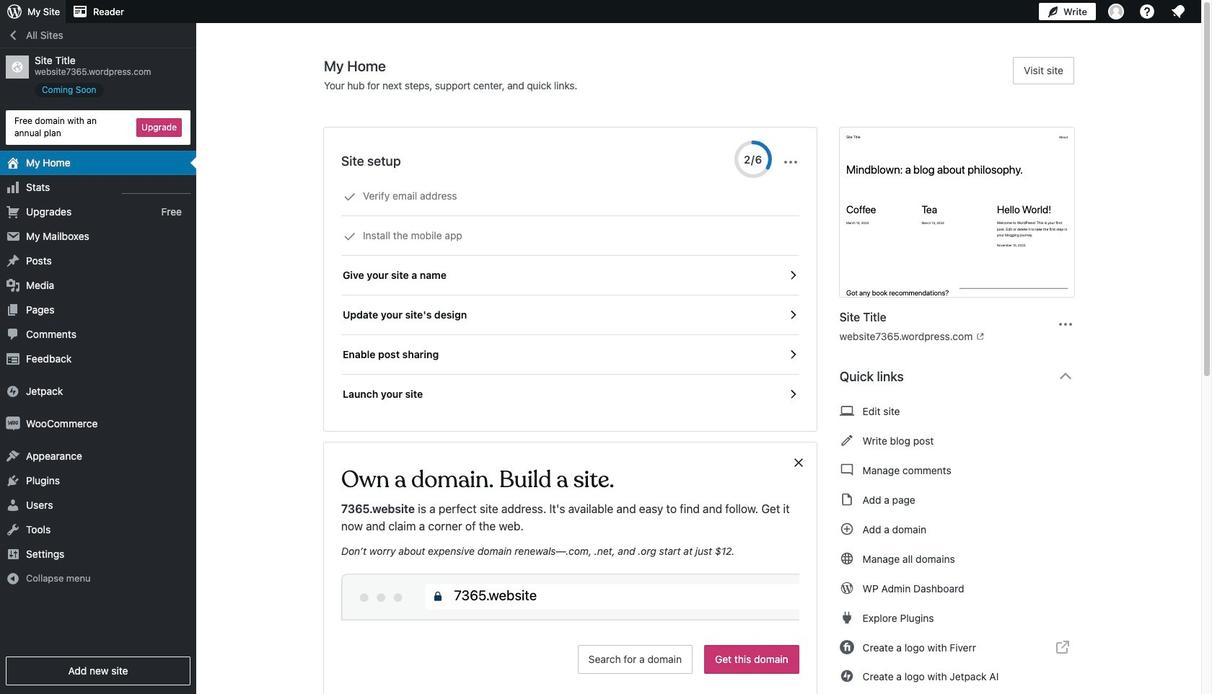 Task type: locate. For each thing, give the bounding box(es) containing it.
1 vertical spatial img image
[[6, 417, 20, 431]]

my profile image
[[1108, 4, 1124, 19]]

progress bar
[[734, 141, 772, 178]]

2 task enabled image from the top
[[786, 348, 799, 361]]

task complete image
[[343, 230, 356, 243]]

highest hourly views 0 image
[[122, 184, 190, 194]]

task enabled image
[[786, 269, 799, 282], [786, 348, 799, 361], [786, 388, 799, 401]]

0 vertical spatial img image
[[6, 384, 20, 399]]

task enabled image up dismiss domain name promotion icon
[[786, 388, 799, 401]]

2 vertical spatial task enabled image
[[786, 388, 799, 401]]

1 vertical spatial task enabled image
[[786, 348, 799, 361]]

task enabled image down task enabled image
[[786, 348, 799, 361]]

task enabled image up task enabled image
[[786, 269, 799, 282]]

main content
[[324, 57, 1086, 695]]

launchpad checklist element
[[341, 177, 799, 414]]

3 task enabled image from the top
[[786, 388, 799, 401]]

manage your notifications image
[[1170, 3, 1187, 20]]

laptop image
[[840, 403, 854, 420]]

img image
[[6, 384, 20, 399], [6, 417, 20, 431]]

0 vertical spatial task enabled image
[[786, 269, 799, 282]]

help image
[[1139, 3, 1156, 20]]

edit image
[[840, 432, 854, 450]]



Task type: vqa. For each thing, say whether or not it's contained in the screenshot.
Task enabled image
yes



Task type: describe. For each thing, give the bounding box(es) containing it.
1 task enabled image from the top
[[786, 269, 799, 282]]

more options for site site title image
[[1057, 316, 1074, 333]]

insert_drive_file image
[[840, 491, 854, 509]]

1 img image from the top
[[6, 384, 20, 399]]

dismiss settings image
[[782, 154, 799, 171]]

task enabled image
[[786, 309, 799, 322]]

dismiss domain name promotion image
[[792, 455, 805, 472]]

mode_comment image
[[840, 462, 854, 479]]

2 img image from the top
[[6, 417, 20, 431]]



